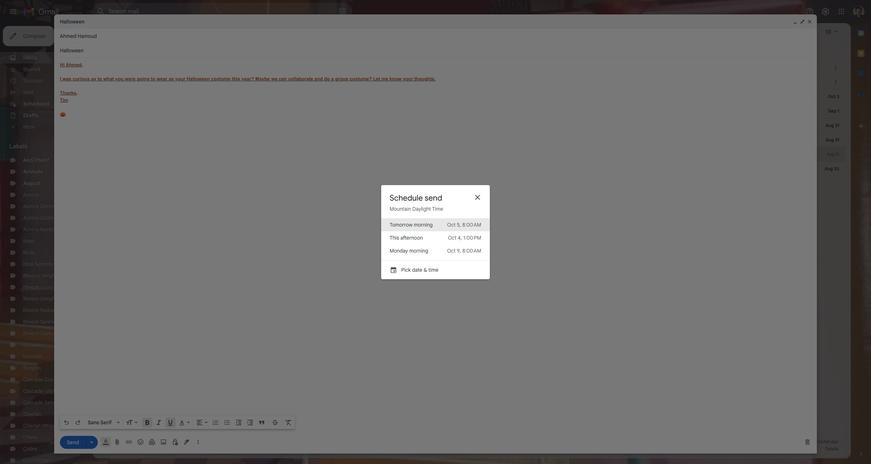 Task type: describe. For each thing, give the bounding box(es) containing it.
account
[[776, 439, 792, 445]]

42
[[809, 439, 814, 445]]

gb
[[108, 447, 114, 452]]

schedule send heading
[[390, 193, 443, 203]]

oct for oct 4, 1:00 pm
[[449, 235, 457, 241]]

ahmed,
[[66, 62, 83, 68]]

social tab
[[275, 40, 366, 61]]

8:00 am for oct 5, 8:00 am
[[463, 222, 482, 228]]

cozy
[[44, 377, 56, 383]]

pop out image
[[800, 19, 806, 25]]

1 horizontal spatial your
[[217, 79, 229, 86]]

aug 31 for third aug 31 row from the bottom
[[827, 123, 840, 128]]

compose
[[23, 33, 46, 39]]

mountain
[[390, 206, 411, 212]]

italic ‪(⌘i)‬ image
[[155, 420, 163, 427]]

numbered list ‪(⌘⇧7)‬ image
[[212, 420, 219, 427]]

bliss serenity link
[[23, 261, 54, 268]]

chess
[[23, 435, 37, 441]]

redo ‪(⌘y)‬ image
[[74, 420, 82, 427]]

glimmer
[[40, 203, 59, 210]]

cascade cozy
[[23, 377, 56, 383]]

this
[[232, 76, 240, 82]]

breeze for breeze link at the bottom left
[[23, 284, 39, 291]]

menu containing tomorrow morning
[[381, 218, 490, 280]]

oct for oct 3
[[829, 94, 837, 99]]

menu item containing monday morning
[[381, 244, 490, 257]]

aurora for aurora rainbow
[[23, 227, 38, 233]]

discard draft ‪(⌘⇧d)‬ image
[[805, 439, 812, 446]]

settings image
[[822, 7, 831, 16]]

oct 3 row
[[93, 90, 846, 104]]

2 as from the left
[[169, 76, 174, 82]]

1:00 pm
[[464, 235, 482, 241]]

3 aug 31 row from the top
[[93, 147, 846, 162]]

blissful delight link
[[23, 273, 57, 279]]

sep
[[829, 108, 837, 114]]

breeze link
[[23, 284, 39, 291]]

i was curious as to what you were going to wear as your halloween costume this year? maybe we can collaborate and do a group costume? let me know your thoughts.
[[60, 76, 436, 82]]

labels navigation
[[0, 23, 93, 465]]

a
[[331, 76, 334, 82]]

refresh image
[[120, 28, 127, 35]]

strikethrough ‪(⌘⇧x)‬ image
[[272, 420, 279, 427]]

follow link to manage storage image
[[145, 446, 152, 453]]

birds
[[23, 250, 35, 256]]

cobra
[[23, 446, 37, 453]]

on
[[320, 79, 326, 86]]

indent more ‪(⌘])‬ image
[[247, 420, 254, 427]]

details
[[826, 447, 839, 452]]

yelp.
[[327, 79, 338, 86]]

Message Body text field
[[60, 61, 812, 414]]

cascade serenity link
[[23, 400, 63, 407]]

cascade glisten
[[23, 388, 60, 395]]

aurora glisten link
[[23, 215, 56, 222]]

breeze for breeze radiance
[[23, 308, 39, 314]]

pick date & time menu item
[[381, 260, 490, 280]]

morning for tomorrow morning
[[414, 222, 433, 228]]

maybe
[[255, 76, 270, 82]]

breeze delight link
[[23, 296, 57, 302]]

quote ‪(⌘⇧9)‬ image
[[258, 420, 266, 427]]

by
[[395, 79, 400, 86]]

2 to from the left
[[151, 76, 156, 82]]

cherish whispers link
[[23, 423, 63, 430]]

0 vertical spatial 31
[[836, 123, 840, 128]]

grow your business - your customers are already on yelp. connect with them now by claiming your free page.
[[203, 79, 457, 86]]

serenity for bliss serenity
[[35, 261, 54, 268]]

schedule
[[390, 193, 423, 203]]

this
[[390, 235, 400, 241]]

pick
[[402, 267, 411, 273]]

cool group
[[23, 458, 49, 464]]

this afternoon
[[390, 235, 423, 241]]

claiming
[[402, 79, 421, 86]]

glisten for aurora glisten
[[40, 215, 56, 222]]

grow
[[203, 79, 216, 86]]

aurora glisten
[[23, 215, 56, 222]]

breeze radiance
[[23, 308, 62, 314]]

ahmed hamoud
[[60, 33, 97, 39]]

ad
[[192, 80, 197, 85]]

&
[[424, 267, 428, 273]]

i
[[60, 76, 61, 82]]

oct 3
[[829, 94, 840, 99]]

indent less ‪(⌘[)‬ image
[[235, 420, 242, 427]]

main content containing yelp for business
[[93, 23, 852, 459]]

advanced search options image
[[335, 4, 350, 18]]

-
[[253, 79, 255, 86]]

do
[[324, 76, 330, 82]]

time
[[433, 206, 444, 212]]

snoozed
[[23, 78, 43, 84]]

cherish for "cherish" link
[[23, 412, 41, 418]]

chess link
[[23, 435, 37, 441]]

activity:
[[793, 439, 808, 445]]

30
[[835, 166, 840, 172]]

your thoughts.
[[403, 76, 436, 82]]

aurora glimmer
[[23, 203, 59, 210]]

blissful
[[23, 273, 39, 279]]

cobra link
[[23, 446, 37, 453]]

167
[[76, 55, 82, 60]]

aug 31 for 2nd aug 31 row from the bottom
[[827, 137, 840, 143]]

monday
[[390, 248, 408, 254]]

aurora link
[[23, 192, 38, 198]]

remove formatting ‪(⌘\)‬ image
[[285, 420, 292, 427]]

know
[[390, 76, 402, 82]]

bunnies
[[23, 354, 41, 360]]

whispers
[[42, 423, 63, 430]]

2 horizontal spatial your
[[422, 79, 432, 86]]

breeze zephyr
[[23, 331, 56, 337]]

daylight
[[413, 206, 431, 212]]

inbox link
[[23, 55, 37, 61]]

and
[[23, 157, 33, 164]]

ahmed
[[60, 33, 76, 39]]

pick date & time
[[402, 267, 439, 273]]

yelp for business
[[131, 79, 173, 86]]

1 vertical spatial 31
[[836, 137, 840, 143]]

serenity for cascade serenity
[[44, 400, 63, 407]]

1 as from the left
[[91, 76, 96, 82]]

time
[[429, 267, 439, 273]]

delight for blissful delight
[[41, 273, 57, 279]]

business
[[230, 79, 252, 86]]

delight for breeze delight
[[40, 296, 57, 302]]

search mail image
[[95, 5, 108, 18]]

cherish whispers
[[23, 423, 63, 430]]



Task type: locate. For each thing, give the bounding box(es) containing it.
burgers
[[23, 365, 41, 372]]

main content
[[93, 23, 852, 459]]

footer
[[93, 439, 846, 453]]

are
[[293, 79, 301, 86]]

aurora rainbow link
[[23, 227, 59, 233]]

aug 31 for 1st aug 31 row from the bottom of the page
[[827, 152, 840, 157]]

delight up radiance
[[40, 296, 57, 302]]

breeze for breeze delight
[[23, 296, 39, 302]]

0 horizontal spatial to
[[98, 76, 102, 82]]

serene
[[40, 319, 56, 326]]

sep 1 row
[[93, 104, 846, 119]]

year?
[[242, 76, 254, 82]]

tim
[[60, 97, 68, 103]]

row
[[93, 61, 846, 75], [93, 75, 846, 90]]

we
[[271, 76, 278, 82]]

business
[[151, 79, 173, 86]]

mountain daylight time
[[390, 206, 444, 212]]

1 menu item from the top
[[381, 218, 490, 231]]

group
[[335, 76, 349, 82]]

halloween left costume
[[187, 76, 210, 82]]

oct left the 5,
[[448, 222, 456, 228]]

animals
[[23, 169, 43, 175]]

used
[[131, 447, 142, 452]]

halloween inside message body text field
[[187, 76, 210, 82]]

2 menu item from the top
[[381, 231, 490, 244]]

cascade down cascade cozy
[[23, 388, 43, 395]]

halloween up 'ahmed'
[[60, 18, 85, 25]]

zephyr
[[40, 331, 56, 337]]

serenity down the cascade glisten
[[44, 400, 63, 407]]

bulleted list ‪(⌘⇧8)‬ image
[[224, 420, 231, 427]]

cascade up "cherish" link
[[23, 400, 43, 407]]

sent link
[[23, 89, 34, 96]]

1 cascade from the top
[[23, 377, 43, 383]]

breeze down breeze link at the bottom left
[[23, 296, 39, 302]]

schedule send dialog
[[381, 185, 490, 280]]

0 horizontal spatial your
[[175, 76, 186, 82]]

thanks,
[[60, 90, 78, 96]]

cherish link
[[23, 412, 41, 418]]

aurora rainbow
[[23, 227, 59, 233]]

cherish
[[23, 412, 41, 418], [23, 423, 41, 430]]

glisten
[[40, 215, 56, 222], [44, 388, 60, 395]]

aurora down aurora glimmer "link"
[[23, 215, 38, 222]]

8:00 am right 9,
[[463, 248, 482, 254]]

yelp
[[131, 79, 141, 86]]

cherish up cherish whispers link
[[23, 412, 41, 418]]

formatting options toolbar
[[60, 417, 295, 430]]

primary tab
[[93, 40, 183, 61]]

delight down bliss serenity
[[41, 273, 57, 279]]

and
[[315, 76, 323, 82]]

oct inside row
[[829, 94, 837, 99]]

details link
[[826, 447, 839, 452]]

aurora down the aurora link
[[23, 203, 38, 210]]

1 vertical spatial aug 31
[[827, 137, 840, 143]]

glisten down glimmer
[[40, 215, 56, 222]]

3
[[838, 94, 840, 99]]

blissful delight
[[23, 273, 57, 279]]

your inside message body text field
[[175, 76, 186, 82]]

0 vertical spatial morning
[[414, 222, 433, 228]]

schedule send
[[390, 193, 443, 203]]

aug inside row
[[825, 166, 834, 172]]

oct 4, 1:00 pm
[[449, 235, 482, 241]]

0.32
[[98, 447, 107, 452]]

breeze
[[23, 284, 39, 291], [23, 296, 39, 302], [23, 308, 39, 314], [23, 319, 39, 326], [23, 331, 39, 337]]

drafts link
[[23, 112, 38, 119]]

1 horizontal spatial as
[[169, 76, 174, 82]]

2 aug 31 row from the top
[[93, 133, 846, 147]]

and then?
[[23, 157, 49, 164]]

aurora for aurora glimmer
[[23, 203, 38, 210]]

oct left 3 at the right top of page
[[829, 94, 837, 99]]

breeze for breeze serene
[[23, 319, 39, 326]]

hi
[[60, 62, 65, 68]]

breeze delight
[[23, 296, 57, 302]]

aurora for aurora glisten
[[23, 215, 38, 222]]

oct left 9,
[[448, 248, 456, 254]]

aurora for the aurora link
[[23, 192, 38, 198]]

1 breeze from the top
[[23, 284, 39, 291]]

0 vertical spatial 8:00 am
[[463, 222, 482, 228]]

0.32 gb of
[[98, 447, 120, 452]]

0 vertical spatial halloween
[[60, 18, 85, 25]]

snoozed link
[[23, 78, 43, 84]]

morning down "daylight" on the left
[[414, 222, 433, 228]]

1 cherish from the top
[[23, 412, 41, 418]]

1 horizontal spatial halloween
[[187, 76, 210, 82]]

your left ad
[[175, 76, 186, 82]]

Subject field
[[60, 47, 812, 54]]

was
[[63, 76, 71, 82]]

cascade for cascade cozy
[[23, 377, 43, 383]]

4 aurora from the top
[[23, 227, 38, 233]]

tab list
[[852, 23, 872, 439], [93, 40, 852, 61]]

bold ‪(⌘b)‬ image
[[144, 420, 151, 427]]

row up page. at the top right of the page
[[93, 61, 846, 75]]

aug 31 row
[[93, 119, 846, 133], [93, 133, 846, 147], [93, 147, 846, 162]]

1 vertical spatial cascade
[[23, 388, 43, 395]]

row up sep 1 row
[[93, 75, 846, 90]]

already
[[302, 79, 319, 86]]

1 8:00 am from the top
[[463, 222, 482, 228]]

cherish down "cherish" link
[[23, 423, 41, 430]]

last
[[766, 439, 775, 445]]

undo ‪(⌘z)‬ image
[[63, 420, 70, 427]]

august link
[[23, 180, 41, 187]]

and then? link
[[23, 157, 49, 164]]

5 breeze from the top
[[23, 331, 39, 337]]

8:00 am right the 5,
[[463, 222, 482, 228]]

breeze serene
[[23, 319, 56, 326]]

bliss
[[23, 261, 34, 268]]

let
[[373, 76, 381, 82]]

menu item
[[381, 218, 490, 231], [381, 231, 490, 244], [381, 244, 490, 257]]

1 aurora from the top
[[23, 192, 38, 198]]

starred
[[23, 66, 40, 73]]

cell
[[814, 64, 833, 72], [190, 65, 199, 71], [814, 79, 833, 86]]

compose button
[[3, 26, 54, 46]]

aurora down august link
[[23, 192, 38, 198]]

aurora up bees
[[23, 227, 38, 233]]

bubbles
[[23, 342, 42, 349]]

as right curious
[[91, 76, 96, 82]]

bubbles link
[[23, 342, 42, 349]]

bees
[[23, 238, 35, 245]]

breeze up breeze serene link
[[23, 308, 39, 314]]

cascade serenity
[[23, 400, 63, 407]]

collaborate
[[288, 76, 313, 82]]

burgers link
[[23, 365, 41, 372]]

bees link
[[23, 238, 35, 245]]

to left what
[[98, 76, 102, 82]]

5,
[[457, 222, 461, 228]]

footer inside main content
[[93, 439, 846, 453]]

0 vertical spatial serenity
[[35, 261, 54, 268]]

serenity up blissful delight
[[35, 261, 54, 268]]

your right the grow
[[217, 79, 229, 86]]

cascade for cascade glisten
[[23, 388, 43, 395]]

1 to from the left
[[98, 76, 102, 82]]

close image
[[808, 19, 813, 25]]

2 vertical spatial 31
[[836, 152, 840, 157]]

breeze up breeze zephyr at the left bottom
[[23, 319, 39, 326]]

inbox
[[23, 55, 37, 61]]

menu item containing tomorrow morning
[[381, 218, 490, 231]]

cascade cozy link
[[23, 377, 56, 383]]

breeze down blissful
[[23, 284, 39, 291]]

cascade glisten link
[[23, 388, 60, 395]]

morning down afternoon
[[410, 248, 429, 254]]

main menu image
[[9, 7, 17, 16]]

2 vertical spatial cascade
[[23, 400, 43, 407]]

2 cascade from the top
[[23, 388, 43, 395]]

oct left 4,
[[449, 235, 457, 241]]

menu
[[381, 218, 490, 280]]

your left free
[[422, 79, 432, 86]]

8:00 am for oct 9, 8:00 am
[[463, 248, 482, 254]]

breeze radiance link
[[23, 308, 62, 314]]

0 vertical spatial cherish
[[23, 412, 41, 418]]

radiance
[[40, 308, 62, 314]]

you
[[115, 76, 124, 82]]

3 aurora from the top
[[23, 215, 38, 222]]

oct for oct 5, 8:00 am
[[448, 222, 456, 228]]

oct for oct 9, 8:00 am
[[448, 248, 456, 254]]

footer containing last account activity: 42 minutes ago
[[93, 439, 846, 453]]

2 cherish from the top
[[23, 423, 41, 430]]

1 vertical spatial cherish
[[23, 423, 41, 430]]

3 cascade from the top
[[23, 400, 43, 407]]

1 vertical spatial delight
[[40, 296, 57, 302]]

what
[[103, 76, 114, 82]]

cherish for cherish whispers
[[23, 423, 41, 430]]

minutes
[[815, 439, 831, 445]]

aug
[[827, 123, 835, 128], [827, 137, 835, 143], [827, 152, 835, 157], [825, 166, 834, 172]]

1 vertical spatial halloween
[[187, 76, 210, 82]]

None search field
[[93, 3, 353, 20]]

monday morning
[[390, 248, 429, 254]]

0 vertical spatial delight
[[41, 273, 57, 279]]

3 menu item from the top
[[381, 244, 490, 257]]

3 breeze from the top
[[23, 308, 39, 314]]

to right for
[[151, 76, 156, 82]]

tomorrow morning
[[390, 222, 433, 228]]

1 row from the top
[[93, 61, 846, 75]]

1 vertical spatial morning
[[410, 248, 429, 254]]

promotions tab
[[184, 40, 275, 61]]

as right wear
[[169, 76, 174, 82]]

group
[[35, 458, 49, 464]]

aug 30 row
[[93, 162, 846, 176]]

4 breeze from the top
[[23, 319, 39, 326]]

row containing yelp for business
[[93, 75, 846, 90]]

0 horizontal spatial halloween
[[60, 18, 85, 25]]

1 vertical spatial glisten
[[44, 388, 60, 395]]

then?
[[34, 157, 49, 164]]

costume
[[211, 76, 231, 82]]

glisten for cascade glisten
[[44, 388, 60, 395]]

0 horizontal spatial as
[[91, 76, 96, 82]]

2 vertical spatial aug 31
[[827, 152, 840, 157]]

2 8:00 am from the top
[[463, 248, 482, 254]]

connect
[[339, 79, 359, 86]]

free
[[434, 79, 443, 86]]

scheduled
[[23, 101, 49, 107]]

labels heading
[[9, 143, 77, 150]]

glisten down cozy
[[44, 388, 60, 395]]

oct 9, 8:00 am
[[448, 248, 482, 254]]

scheduled link
[[23, 101, 49, 107]]

cascade down burgers link
[[23, 377, 43, 383]]

halloween dialog
[[54, 14, 818, 454]]

aug 30
[[825, 166, 840, 172]]

2 breeze from the top
[[23, 296, 39, 302]]

1 horizontal spatial to
[[151, 76, 156, 82]]

breeze for breeze zephyr
[[23, 331, 39, 337]]

0 vertical spatial aug 31
[[827, 123, 840, 128]]

cascade for cascade serenity
[[23, 400, 43, 407]]

minimize image
[[793, 19, 799, 25]]

1 vertical spatial serenity
[[44, 400, 63, 407]]

oct 5, 8:00 am
[[448, 222, 482, 228]]

cool group link
[[23, 458, 49, 464]]

1 vertical spatial 8:00 am
[[463, 248, 482, 254]]

0 vertical spatial glisten
[[40, 215, 56, 222]]

2 row from the top
[[93, 75, 846, 90]]

2 aurora from the top
[[23, 203, 38, 210]]

tomorrow
[[390, 222, 413, 228]]

🎃 image
[[60, 112, 66, 117]]

sent
[[23, 89, 34, 96]]

breeze up bubbles
[[23, 331, 39, 337]]

bunnies link
[[23, 354, 41, 360]]

menu item containing this afternoon
[[381, 231, 490, 244]]

were
[[125, 76, 136, 82]]

starred link
[[23, 66, 40, 73]]

underline ‪(⌘u)‬ image
[[167, 420, 174, 427]]

toggle split pane mode image
[[826, 28, 833, 35]]

of
[[115, 447, 119, 452]]

0 vertical spatial cascade
[[23, 377, 43, 383]]

hi ahmed,
[[60, 62, 83, 68]]

morning for monday morning
[[410, 248, 429, 254]]

1 aug 31 row from the top
[[93, 119, 846, 133]]

your
[[175, 76, 186, 82], [217, 79, 229, 86], [422, 79, 432, 86]]



Task type: vqa. For each thing, say whether or not it's contained in the screenshot.
content in the the Google may use my email, chat, and video content to personalize my experience and provide smart features. If I opt out, such features will be turned off.
no



